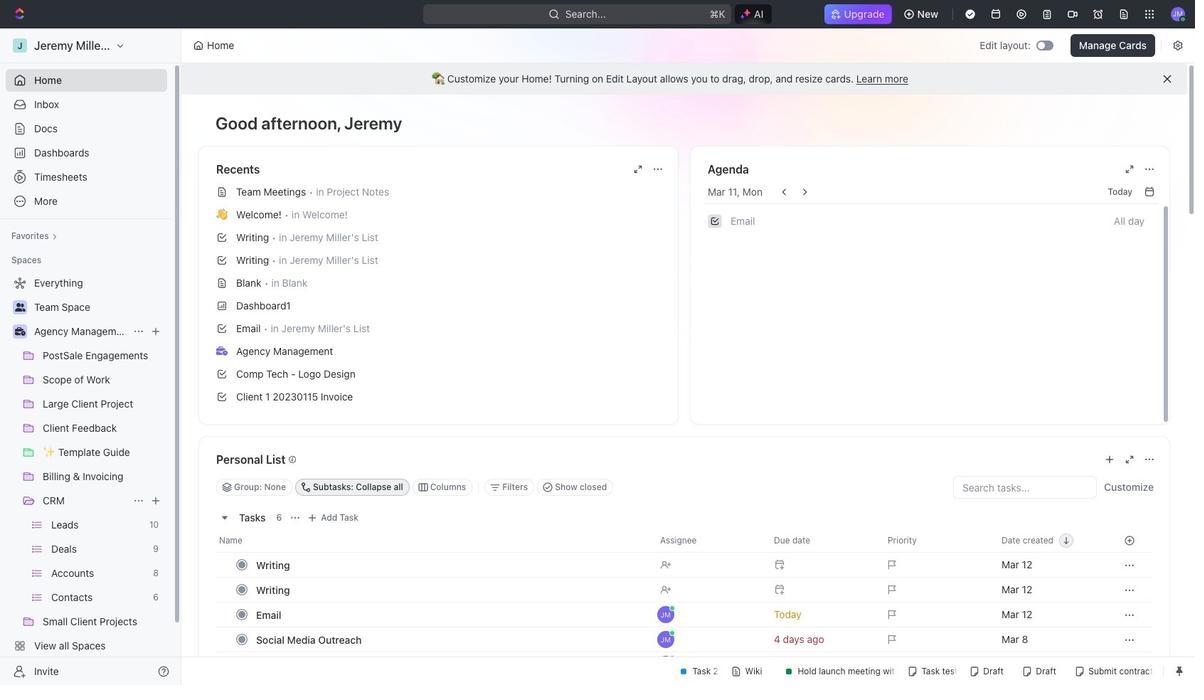 Task type: locate. For each thing, give the bounding box(es) containing it.
1 vertical spatial business time image
[[216, 346, 228, 355]]

jeremy miller's workspace, , element
[[13, 38, 27, 53]]

Search tasks... text field
[[954, 477, 1097, 498]]

1 horizontal spatial business time image
[[216, 346, 228, 355]]

set priority image
[[880, 652, 993, 677]]

0 vertical spatial business time image
[[15, 327, 25, 336]]

tree
[[6, 272, 167, 682]]

alert
[[181, 63, 1188, 95]]

business time image inside sidebar "navigation"
[[15, 327, 25, 336]]

0 horizontal spatial business time image
[[15, 327, 25, 336]]

business time image
[[15, 327, 25, 336], [216, 346, 228, 355]]

tree inside sidebar "navigation"
[[6, 272, 167, 682]]



Task type: describe. For each thing, give the bounding box(es) containing it.
sidebar navigation
[[0, 28, 184, 685]]

user group image
[[15, 303, 25, 312]]



Task type: vqa. For each thing, say whether or not it's contained in the screenshot.
bottom business time icon
yes



